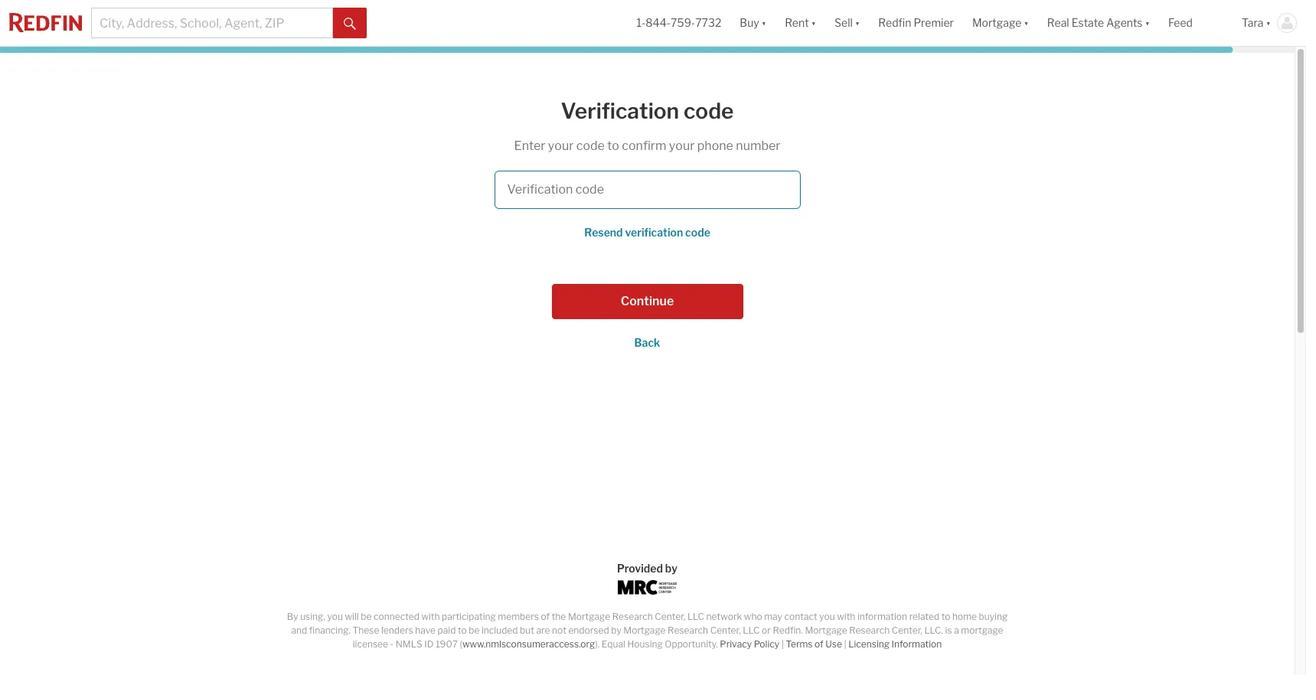 Task type: vqa. For each thing, say whether or not it's contained in the screenshot.
1st sq from the right
no



Task type: locate. For each thing, give the bounding box(es) containing it.
Verification code text field
[[494, 170, 800, 209]]

paid
[[438, 625, 456, 636]]

1 | from the left
[[781, 638, 784, 650]]

▾ for mortgage ▾
[[1024, 16, 1029, 29]]

code
[[684, 98, 734, 124], [576, 138, 605, 153], [685, 226, 710, 239]]

mortgage
[[972, 16, 1021, 29], [568, 611, 610, 622], [623, 625, 666, 636], [805, 625, 847, 636]]

provided
[[617, 562, 663, 575]]

llc up opportunity. at the right of the page
[[687, 611, 704, 622]]

redfin premier button
[[869, 0, 963, 46]]

licensee
[[353, 638, 388, 650]]

endorsed
[[568, 625, 609, 636]]

by up equal
[[611, 625, 621, 636]]

center, down network
[[710, 625, 741, 636]]

0 vertical spatial llc
[[687, 611, 704, 622]]

www.nmlsconsumeraccess.org link
[[462, 638, 595, 650]]

rent ▾
[[785, 16, 816, 29]]

be down participating
[[469, 625, 480, 636]]

▾ for rent ▾
[[811, 16, 816, 29]]

tara ▾
[[1242, 16, 1271, 29]]

center, up information
[[892, 625, 922, 636]]

1 horizontal spatial be
[[469, 625, 480, 636]]

confirm
[[622, 138, 666, 153]]

research up licensing
[[849, 625, 890, 636]]

▾ right sell
[[855, 16, 860, 29]]

with up use
[[837, 611, 855, 622]]

0 horizontal spatial of
[[541, 611, 550, 622]]

of left use
[[815, 638, 823, 650]]

5 ▾ from the left
[[1145, 16, 1150, 29]]

estate
[[1072, 16, 1104, 29]]

nmls
[[396, 638, 422, 650]]

0 horizontal spatial your
[[548, 138, 574, 153]]

information
[[892, 638, 942, 650]]

back
[[634, 336, 660, 349]]

▾ right rent
[[811, 16, 816, 29]]

these
[[353, 625, 379, 636]]

0 vertical spatial to
[[607, 138, 619, 153]]

1 horizontal spatial you
[[819, 611, 835, 622]]

but
[[520, 625, 534, 636]]

0 horizontal spatial by
[[611, 625, 621, 636]]

▾ inside dropdown button
[[1145, 16, 1150, 29]]

of for members
[[541, 611, 550, 622]]

research up housing
[[612, 611, 653, 622]]

of inside 'by using, you will be connected with participating members of the mortgage research center, llc network who may contact you with information related to home buying and financing. these lenders have paid to be included but are not endorsed by mortgage research center, llc or redfin. mortgage research center, llc. is a mortgage licensee - nmls id 1907 ('
[[541, 611, 550, 622]]

verification code
[[561, 98, 734, 124]]

rent ▾ button
[[785, 0, 816, 46]]

network
[[706, 611, 742, 622]]

to left confirm
[[607, 138, 619, 153]]

1 vertical spatial code
[[576, 138, 605, 153]]

0 horizontal spatial center,
[[655, 611, 685, 622]]

not
[[552, 625, 566, 636]]

0 horizontal spatial you
[[327, 611, 343, 622]]

feed
[[1168, 16, 1193, 29]]

▾ left real
[[1024, 16, 1029, 29]]

1 horizontal spatial with
[[837, 611, 855, 622]]

).
[[595, 638, 600, 650]]

2 horizontal spatial research
[[849, 625, 890, 636]]

is
[[945, 625, 952, 636]]

verification
[[561, 98, 679, 124]]

▾ right the agents
[[1145, 16, 1150, 29]]

▾ for tara ▾
[[1266, 16, 1271, 29]]

resend verification code button
[[584, 226, 710, 239]]

are
[[536, 625, 550, 636]]

1 horizontal spatial llc
[[743, 625, 760, 636]]

▾ right 'buy'
[[761, 16, 766, 29]]

you up financing.
[[327, 611, 343, 622]]

you right contact at bottom right
[[819, 611, 835, 622]]

your right confirm
[[669, 138, 695, 153]]

policy
[[754, 638, 779, 650]]

mortgage ▾ button
[[972, 0, 1029, 46]]

code up phone number
[[684, 98, 734, 124]]

1 you from the left
[[327, 611, 343, 622]]

▾ right "tara"
[[1266, 16, 1271, 29]]

research
[[612, 611, 653, 622], [668, 625, 708, 636], [849, 625, 890, 636]]

enter
[[514, 138, 545, 153]]

-
[[390, 638, 394, 650]]

mortgage left real
[[972, 16, 1021, 29]]

2 your from the left
[[669, 138, 695, 153]]

3 ▾ from the left
[[855, 16, 860, 29]]

www.nmlsconsumeraccess.org
[[462, 638, 595, 650]]

1 vertical spatial be
[[469, 625, 480, 636]]

llc
[[687, 611, 704, 622], [743, 625, 760, 636]]

0 horizontal spatial research
[[612, 611, 653, 622]]

redfin.
[[773, 625, 803, 636]]

mortgage ▾
[[972, 16, 1029, 29]]

0 horizontal spatial to
[[458, 625, 467, 636]]

0 vertical spatial code
[[684, 98, 734, 124]]

code down verification on the top of the page
[[576, 138, 605, 153]]

redfin
[[878, 16, 911, 29]]

2 with from the left
[[837, 611, 855, 622]]

|
[[781, 638, 784, 650], [844, 638, 846, 650]]

real estate agents ▾ button
[[1038, 0, 1159, 46]]

6 ▾ from the left
[[1266, 16, 1271, 29]]

rent ▾ button
[[776, 0, 825, 46]]

using,
[[300, 611, 325, 622]]

housing
[[627, 638, 663, 650]]

▾
[[761, 16, 766, 29], [811, 16, 816, 29], [855, 16, 860, 29], [1024, 16, 1029, 29], [1145, 16, 1150, 29], [1266, 16, 1271, 29]]

to
[[607, 138, 619, 153], [941, 611, 950, 622], [458, 625, 467, 636]]

you
[[327, 611, 343, 622], [819, 611, 835, 622]]

by up mortgage research center image on the bottom of the page
[[665, 562, 678, 575]]

be
[[361, 611, 372, 622], [469, 625, 480, 636]]

1 horizontal spatial of
[[815, 638, 823, 650]]

| down the redfin.
[[781, 638, 784, 650]]

mortgage research center image
[[617, 580, 677, 595]]

mortgage up housing
[[623, 625, 666, 636]]

sell
[[834, 16, 853, 29]]

resend
[[584, 226, 623, 239]]

to up is
[[941, 611, 950, 622]]

0 vertical spatial be
[[361, 611, 372, 622]]

0 horizontal spatial llc
[[687, 611, 704, 622]]

1 horizontal spatial your
[[669, 138, 695, 153]]

be up these
[[361, 611, 372, 622]]

submit search image
[[344, 17, 356, 30]]

licensing information link
[[848, 638, 942, 650]]

terms
[[786, 638, 813, 650]]

llc.
[[924, 625, 943, 636]]

0 vertical spatial of
[[541, 611, 550, 622]]

2 ▾ from the left
[[811, 16, 816, 29]]

research up opportunity. at the right of the page
[[668, 625, 708, 636]]

1 horizontal spatial to
[[607, 138, 619, 153]]

of left the
[[541, 611, 550, 622]]

center, up opportunity. at the right of the page
[[655, 611, 685, 622]]

privacy policy link
[[720, 638, 779, 650]]

to up (
[[458, 625, 467, 636]]

1 vertical spatial by
[[611, 625, 621, 636]]

your right "enter"
[[548, 138, 574, 153]]

1-
[[636, 16, 646, 29]]

1 horizontal spatial research
[[668, 625, 708, 636]]

llc up privacy policy link
[[743, 625, 760, 636]]

www.nmlsconsumeraccess.org ). equal housing opportunity. privacy policy | terms of use | licensing information
[[462, 638, 942, 650]]

by inside 'by using, you will be connected with participating members of the mortgage research center, llc network who may contact you with information related to home buying and financing. these lenders have paid to be included but are not endorsed by mortgage research center, llc or redfin. mortgage research center, llc. is a mortgage licensee - nmls id 1907 ('
[[611, 625, 621, 636]]

2 vertical spatial code
[[685, 226, 710, 239]]

4 ▾ from the left
[[1024, 16, 1029, 29]]

sell ▾ button
[[825, 0, 869, 46]]

center,
[[655, 611, 685, 622], [710, 625, 741, 636], [892, 625, 922, 636]]

2 you from the left
[[819, 611, 835, 622]]

1 horizontal spatial center,
[[710, 625, 741, 636]]

will
[[345, 611, 359, 622]]

2 vertical spatial to
[[458, 625, 467, 636]]

1 vertical spatial of
[[815, 638, 823, 650]]

| right use
[[844, 638, 846, 650]]

0 horizontal spatial |
[[781, 638, 784, 650]]

code right verification
[[685, 226, 710, 239]]

mortgage up use
[[805, 625, 847, 636]]

with up have
[[421, 611, 440, 622]]

1 vertical spatial to
[[941, 611, 950, 622]]

rent
[[785, 16, 809, 29]]

enter your code to confirm your phone number
[[514, 138, 780, 153]]

equal
[[602, 638, 625, 650]]

1 ▾ from the left
[[761, 16, 766, 29]]

1 horizontal spatial |
[[844, 638, 846, 650]]

0 vertical spatial by
[[665, 562, 678, 575]]

2 | from the left
[[844, 638, 846, 650]]

with
[[421, 611, 440, 622], [837, 611, 855, 622]]

0 horizontal spatial with
[[421, 611, 440, 622]]



Task type: describe. For each thing, give the bounding box(es) containing it.
0 horizontal spatial be
[[361, 611, 372, 622]]

1 with from the left
[[421, 611, 440, 622]]

resend verification code
[[584, 226, 710, 239]]

buy
[[740, 16, 759, 29]]

licensing
[[848, 638, 890, 650]]

phone number
[[697, 138, 780, 153]]

participating
[[442, 611, 496, 622]]

privacy
[[720, 638, 752, 650]]

code for resend verification code
[[685, 226, 710, 239]]

real
[[1047, 16, 1069, 29]]

included
[[481, 625, 518, 636]]

844-
[[646, 16, 671, 29]]

feed button
[[1159, 0, 1233, 46]]

mortgage inside dropdown button
[[972, 16, 1021, 29]]

by using, you will be connected with participating members of the mortgage research center, llc network who may contact you with information related to home buying and financing. these lenders have paid to be included but are not endorsed by mortgage research center, llc or redfin. mortgage research center, llc. is a mortgage licensee - nmls id 1907 (
[[287, 611, 1008, 650]]

buy ▾ button
[[740, 0, 766, 46]]

1 your from the left
[[548, 138, 574, 153]]

real estate agents ▾ link
[[1047, 0, 1150, 46]]

1-844-759-7732 link
[[636, 16, 721, 29]]

redfin premier
[[878, 16, 954, 29]]

2 horizontal spatial to
[[941, 611, 950, 622]]

mortgage
[[961, 625, 1003, 636]]

City, Address, School, Agent, ZIP search field
[[91, 8, 333, 38]]

mortgage up endorsed
[[568, 611, 610, 622]]

▾ for buy ▾
[[761, 16, 766, 29]]

by
[[287, 611, 298, 622]]

7732
[[695, 16, 721, 29]]

continue button
[[552, 284, 743, 319]]

use
[[825, 638, 842, 650]]

may
[[764, 611, 782, 622]]

759-
[[671, 16, 695, 29]]

information
[[857, 611, 907, 622]]

▾ for sell ▾
[[855, 16, 860, 29]]

agents
[[1106, 16, 1143, 29]]

have
[[415, 625, 436, 636]]

lenders
[[381, 625, 413, 636]]

connected
[[374, 611, 419, 622]]

of for terms
[[815, 638, 823, 650]]

premier
[[914, 16, 954, 29]]

terms of use link
[[786, 638, 842, 650]]

home
[[952, 611, 977, 622]]

1 vertical spatial llc
[[743, 625, 760, 636]]

provided by
[[617, 562, 678, 575]]

financing.
[[309, 625, 351, 636]]

or
[[762, 625, 771, 636]]

related
[[909, 611, 939, 622]]

a
[[954, 625, 959, 636]]

back button
[[634, 336, 660, 349]]

code for enter your code to confirm your phone number
[[576, 138, 605, 153]]

sell ▾
[[834, 16, 860, 29]]

mortgage ▾ button
[[963, 0, 1038, 46]]

2 horizontal spatial center,
[[892, 625, 922, 636]]

1 horizontal spatial by
[[665, 562, 678, 575]]

id
[[424, 638, 434, 650]]

buying
[[979, 611, 1008, 622]]

who
[[744, 611, 762, 622]]

continue
[[621, 294, 674, 308]]

sell ▾ button
[[834, 0, 860, 46]]

and
[[291, 625, 307, 636]]

1-844-759-7732
[[636, 16, 721, 29]]

buy ▾
[[740, 16, 766, 29]]

tara
[[1242, 16, 1264, 29]]

the
[[552, 611, 566, 622]]

opportunity.
[[665, 638, 718, 650]]

real estate agents ▾
[[1047, 16, 1150, 29]]

contact
[[784, 611, 817, 622]]

members
[[498, 611, 539, 622]]

1907
[[436, 638, 458, 650]]

verification
[[625, 226, 683, 239]]

buy ▾ button
[[731, 0, 776, 46]]



